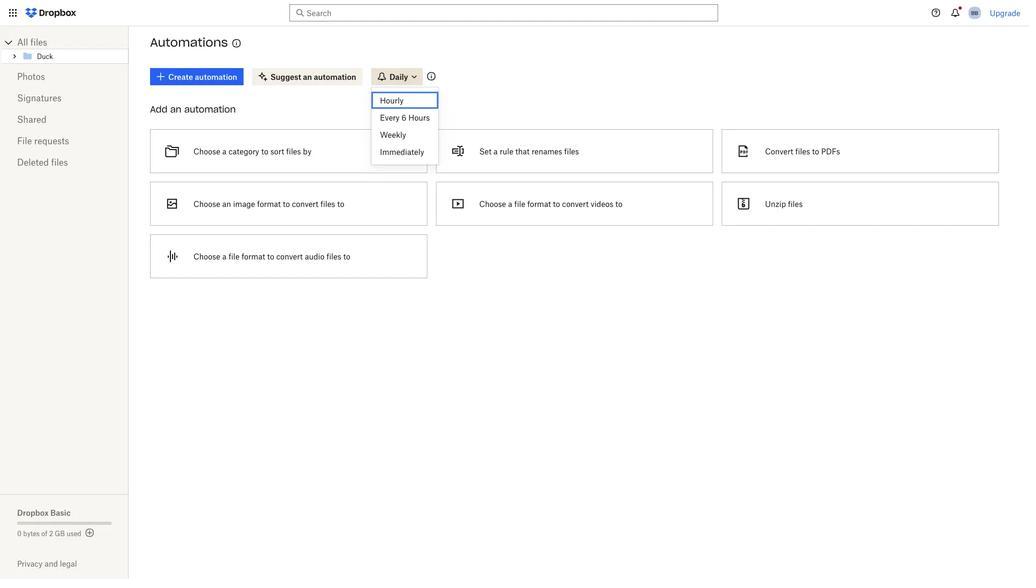 Task type: locate. For each thing, give the bounding box(es) containing it.
convert
[[292, 199, 319, 208], [562, 199, 589, 208], [276, 252, 303, 261]]

an for add
[[170, 104, 182, 115]]

image
[[233, 199, 255, 208]]

file down image
[[229, 252, 240, 261]]

format down "renames"
[[528, 199, 551, 208]]

format
[[257, 199, 281, 208], [528, 199, 551, 208], [242, 252, 265, 261]]

a
[[222, 147, 227, 156], [494, 147, 498, 156], [508, 199, 513, 208], [222, 252, 227, 261]]

unzip files
[[766, 199, 803, 208]]

file requests link
[[17, 130, 112, 152]]

1 vertical spatial file
[[229, 252, 240, 261]]

automation
[[184, 104, 236, 115]]

hours
[[409, 113, 430, 122]]

upgrade link
[[990, 8, 1021, 17]]

an left image
[[222, 199, 231, 208]]

format down image
[[242, 252, 265, 261]]

by
[[303, 147, 312, 156]]

signatures link
[[17, 87, 112, 109]]

choose a file format to convert audio files to
[[194, 252, 351, 261]]

file down the that
[[515, 199, 526, 208]]

choose for choose a file format to convert audio files to
[[194, 252, 220, 261]]

click to watch a demo video image
[[230, 37, 243, 50]]

deleted
[[17, 157, 49, 168]]

file
[[515, 199, 526, 208], [229, 252, 240, 261]]

a for choose a file format to convert videos to
[[508, 199, 513, 208]]

0 vertical spatial an
[[170, 104, 182, 115]]

renames
[[532, 147, 563, 156]]

used
[[67, 530, 81, 538]]

automations
[[150, 35, 228, 50]]

choose a file format to convert audio files to button
[[146, 230, 432, 283]]

1 vertical spatial an
[[222, 199, 231, 208]]

an
[[170, 104, 182, 115], [222, 199, 231, 208]]

choose a category to sort files by
[[194, 147, 312, 156]]

bytes
[[23, 530, 40, 538]]

convert left audio
[[276, 252, 303, 261]]

choose
[[194, 147, 220, 156], [194, 199, 220, 208], [480, 199, 506, 208], [194, 252, 220, 261]]

global header element
[[0, 0, 1030, 26]]

file for choose a file format to convert audio files to
[[229, 252, 240, 261]]

choose for choose an image format to convert files to
[[194, 199, 220, 208]]

choose for choose a category to sort files by
[[194, 147, 220, 156]]

format for files
[[257, 199, 281, 208]]

choose a file format to convert videos to button
[[432, 178, 718, 230]]

0 horizontal spatial an
[[170, 104, 182, 115]]

convert files to pdfs
[[766, 147, 841, 156]]

format right image
[[257, 199, 281, 208]]

every
[[380, 113, 400, 122]]

files
[[30, 37, 47, 47], [286, 147, 301, 156], [565, 147, 579, 156], [796, 147, 811, 156], [51, 157, 68, 168], [321, 199, 335, 208], [788, 199, 803, 208], [327, 252, 341, 261]]

convert down by
[[292, 199, 319, 208]]

signatures
[[17, 93, 62, 103]]

2
[[49, 530, 53, 538]]

dropbox basic
[[17, 508, 71, 517]]

videos
[[591, 199, 614, 208]]

gb
[[55, 530, 65, 538]]

immediately
[[380, 147, 424, 156]]

every 6 hours
[[380, 113, 430, 122]]

an inside button
[[222, 199, 231, 208]]

that
[[516, 147, 530, 156]]

choose for choose a file format to convert videos to
[[480, 199, 506, 208]]

privacy and legal link
[[17, 559, 129, 568]]

dropbox logo - go to the homepage image
[[21, 4, 80, 21]]

format for videos
[[528, 199, 551, 208]]

get more space image
[[83, 527, 96, 539]]

audio
[[305, 252, 325, 261]]

privacy and legal
[[17, 559, 77, 568]]

a for choose a file format to convert audio files to
[[222, 252, 227, 261]]

0 vertical spatial file
[[515, 199, 526, 208]]

1 horizontal spatial file
[[515, 199, 526, 208]]

add an automation
[[150, 104, 236, 115]]

to
[[261, 147, 268, 156], [813, 147, 820, 156], [283, 199, 290, 208], [337, 199, 344, 208], [553, 199, 560, 208], [616, 199, 623, 208], [267, 252, 274, 261], [343, 252, 351, 261]]

0 horizontal spatial file
[[229, 252, 240, 261]]

an right "add"
[[170, 104, 182, 115]]

and
[[45, 559, 58, 568]]

convert for files
[[292, 199, 319, 208]]

convert for audio
[[276, 252, 303, 261]]

convert left the videos
[[562, 199, 589, 208]]

photos link
[[17, 66, 112, 87]]

1 horizontal spatial an
[[222, 199, 231, 208]]



Task type: vqa. For each thing, say whether or not it's contained in the screenshot.
waving hand icon
no



Task type: describe. For each thing, give the bounding box(es) containing it.
all files
[[17, 37, 47, 47]]

choose an image format to convert files to
[[194, 199, 344, 208]]

photos
[[17, 71, 45, 82]]

category
[[229, 147, 259, 156]]

choose an image format to convert files to button
[[146, 178, 432, 230]]

file requests
[[17, 136, 69, 146]]

requests
[[34, 136, 69, 146]]

add an automation main content
[[146, 61, 1030, 579]]

file for choose a file format to convert videos to
[[515, 199, 526, 208]]

privacy
[[17, 559, 43, 568]]

6
[[402, 113, 407, 122]]

all
[[17, 37, 28, 47]]

shared
[[17, 114, 46, 125]]

0
[[17, 530, 21, 538]]

dropbox
[[17, 508, 49, 517]]

set a rule that renames files
[[480, 147, 579, 156]]

legal
[[60, 559, 77, 568]]

unzip files button
[[718, 178, 1004, 230]]

convert for videos
[[562, 199, 589, 208]]

an for choose
[[222, 199, 231, 208]]

all files link
[[17, 36, 129, 49]]

hourly
[[380, 96, 404, 105]]

deleted files
[[17, 157, 68, 168]]

unzip
[[766, 199, 786, 208]]

basic
[[50, 508, 71, 517]]

set
[[480, 147, 492, 156]]

deleted files link
[[17, 152, 112, 173]]

convert files to pdfs button
[[718, 125, 1004, 178]]

file
[[17, 136, 32, 146]]

all files tree
[[2, 36, 129, 64]]

add
[[150, 104, 168, 115]]

choose a file format to convert videos to
[[480, 199, 623, 208]]

shared link
[[17, 109, 112, 130]]

a for set a rule that renames files
[[494, 147, 498, 156]]

set a rule that renames files button
[[432, 125, 718, 178]]

a for choose a category to sort files by
[[222, 147, 227, 156]]

upgrade
[[990, 8, 1021, 17]]

weekly
[[380, 130, 406, 139]]

convert
[[766, 147, 794, 156]]

rule
[[500, 147, 514, 156]]

pdfs
[[822, 147, 841, 156]]

format for audio
[[242, 252, 265, 261]]

0 bytes of 2 gb used
[[17, 530, 81, 538]]

of
[[41, 530, 47, 538]]

sort
[[271, 147, 284, 156]]

files inside tree
[[30, 37, 47, 47]]

choose a category to sort files by button
[[146, 125, 432, 178]]



